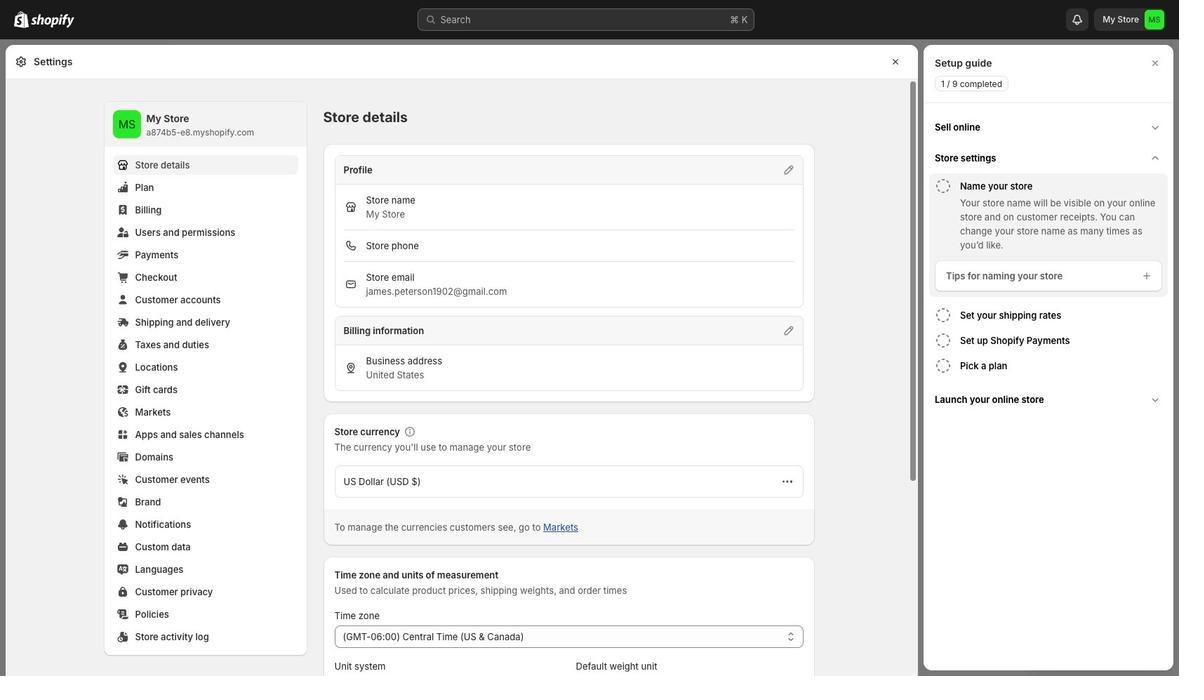 Task type: locate. For each thing, give the bounding box(es) containing it.
mark name your store as done image
[[935, 178, 952, 194]]

0 horizontal spatial shopify image
[[14, 11, 29, 28]]

shopify image
[[14, 11, 29, 28], [31, 14, 74, 28]]

my store image
[[1145, 10, 1165, 29]]

dialog
[[924, 45, 1174, 671]]

1 horizontal spatial shopify image
[[31, 14, 74, 28]]



Task type: describe. For each thing, give the bounding box(es) containing it.
settings dialog
[[6, 45, 918, 676]]

mark set your shipping rates as done image
[[935, 307, 952, 324]]

mark set up shopify payments as done image
[[935, 332, 952, 349]]

mark pick a plan as done image
[[935, 357, 952, 374]]

shop settings menu element
[[104, 102, 306, 655]]

my store image
[[113, 110, 141, 138]]



Task type: vqa. For each thing, say whether or not it's contained in the screenshot.
Search countries TEXT BOX
no



